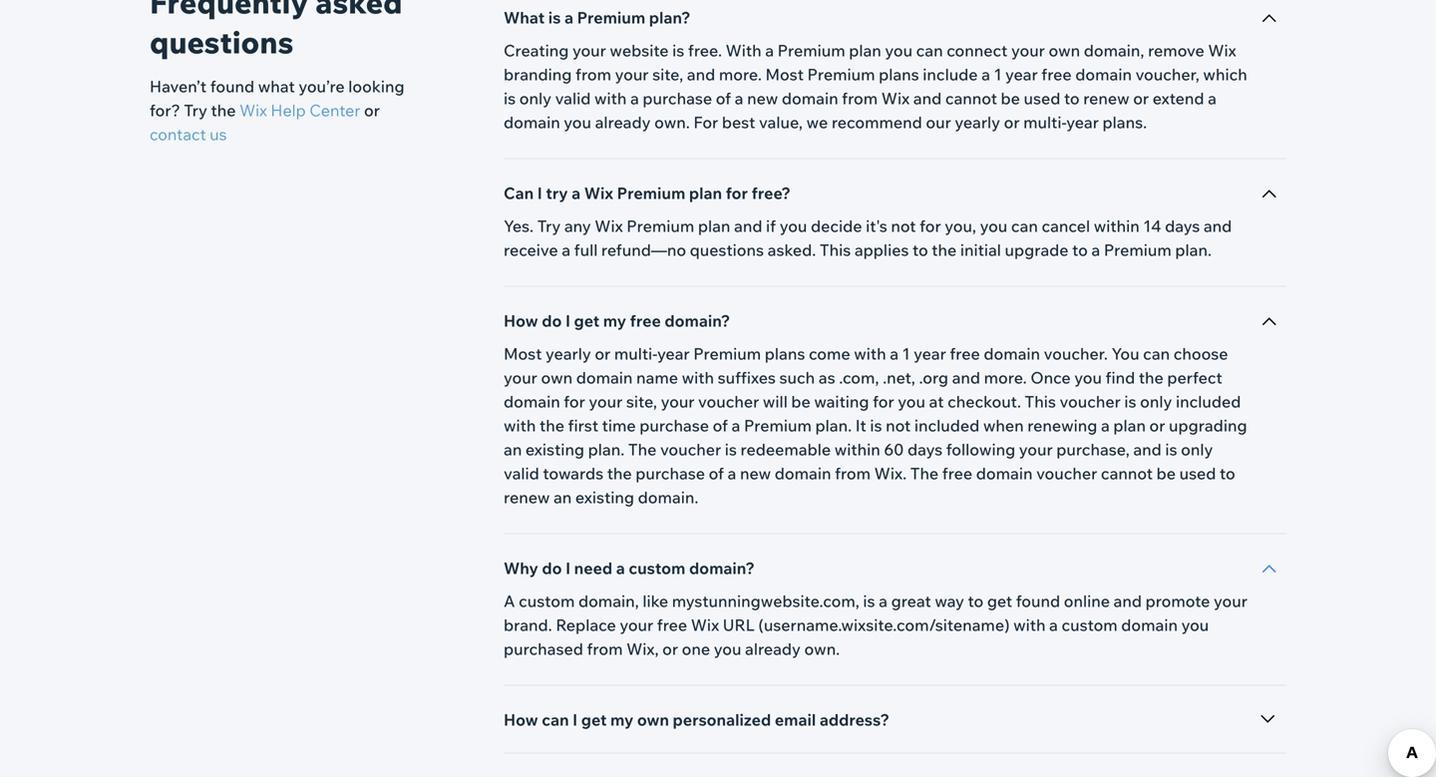 Task type: locate. For each thing, give the bounding box(es) containing it.
and up our at the right
[[913, 88, 942, 108]]

from down replace
[[587, 639, 623, 659]]

domain up 'time'
[[576, 368, 633, 388]]

for up first
[[564, 392, 585, 411]]

0 vertical spatial an
[[504, 439, 522, 459]]

2 vertical spatial only
[[1181, 439, 1213, 459]]

0 vertical spatial new
[[747, 88, 778, 108]]

0 horizontal spatial already
[[595, 112, 651, 132]]

0 vertical spatial not
[[891, 216, 916, 236]]

from left wix.
[[835, 463, 871, 483]]

try
[[184, 100, 207, 120], [537, 216, 561, 236]]

0 vertical spatial be
[[1001, 88, 1020, 108]]

days right 14
[[1165, 216, 1200, 236]]

1 vertical spatial more.
[[984, 368, 1027, 388]]

get down full
[[574, 311, 600, 331]]

help
[[271, 100, 306, 120]]

try up contact us link
[[184, 100, 207, 120]]

1 vertical spatial custom
[[519, 591, 575, 611]]

plan inside yes. try any wix premium plan and if you decide it's not for you, you can cancel within 14 days and receive a full refund—no questions asked. this applies to the initial upgrade to a premium plan.
[[698, 216, 731, 236]]

year
[[1005, 64, 1038, 84], [1067, 112, 1099, 132], [657, 344, 690, 364], [914, 344, 946, 364]]

0 horizontal spatial plans
[[765, 344, 805, 364]]

1 vertical spatial do
[[542, 558, 562, 578]]

(username.wixsite.com/sitename)
[[759, 615, 1010, 635]]

a
[[504, 591, 515, 611]]

initial
[[960, 240, 1001, 260]]

find
[[1106, 368, 1135, 388]]

and inside a custom domain, like mystunningwebsite.com, is a great way to get found online and promote your brand. replace your free wix url (username.wixsite.com/sitename) with a custom domain you purchased from wix, or one you already own.
[[1114, 591, 1142, 611]]

more. inside most yearly or multi-year premium plans come with a 1 year free domain voucher. you can choose your own domain name with suffixes such as .com, .net, .org and more. once you find the perfect domain for your site, your voucher will be waiting for you at checkout. this voucher is only included with the first time purchase of a premium plan. it is not included when renewing a plan or upgrading an existing plan. the voucher is redeemable within 60 days following your purchase, and is only valid towards the purchase of a new domain from wix. the free domain voucher cannot be used to renew an existing domain.
[[984, 368, 1027, 388]]

haven't
[[150, 76, 207, 96]]

for inside yes. try any wix premium plan and if you decide it's not for you, you can cancel within 14 days and receive a full refund—no questions asked. this applies to the initial upgrade to a premium plan.
[[920, 216, 941, 236]]

0 vertical spatial most
[[766, 64, 804, 84]]

0 vertical spatial how
[[504, 311, 538, 331]]

1 horizontal spatial an
[[554, 487, 572, 507]]

0 vertical spatial more.
[[719, 64, 762, 84]]

0 horizontal spatial within
[[835, 439, 881, 459]]

new up value,
[[747, 88, 778, 108]]

is down branding
[[504, 88, 516, 108]]

already down 'website'
[[595, 112, 651, 132]]

yearly right our at the right
[[955, 112, 1001, 132]]

only inside the creating your website is free. with a premium plan you can connect your own domain, remove wix branding from your site, and more. most premium plans include a 1 year free domain voucher, which is only valid with a purchase of a new domain from wix and cannot be used to renew or extend a domain you already own. for best value, we recommend our yearly or multi-year plans.
[[519, 88, 552, 108]]

0 vertical spatial domain?
[[665, 311, 730, 331]]

or left one
[[662, 639, 678, 659]]

1 vertical spatial only
[[1140, 392, 1172, 411]]

1 horizontal spatial renew
[[1083, 88, 1130, 108]]

1 vertical spatial the
[[910, 463, 939, 483]]

2 horizontal spatial own
[[1049, 40, 1080, 60]]

from inside most yearly or multi-year premium plans come with a 1 year free domain voucher. you can choose your own domain name with suffixes such as .com, .net, .org and more. once you find the perfect domain for your site, your voucher will be waiting for you at checkout. this voucher is only included with the first time purchase of a premium plan. it is not included when renewing a plan or upgrading an existing plan. the voucher is redeemable within 60 days following your purchase, and is only valid towards the purchase of a new domain from wix. the free domain voucher cannot be used to renew an existing domain.
[[835, 463, 871, 483]]

1 horizontal spatial try
[[537, 216, 561, 236]]

is right what
[[548, 7, 561, 27]]

i down purchased
[[573, 710, 578, 730]]

choose
[[1174, 344, 1228, 364]]

1 horizontal spatial cannot
[[1101, 463, 1153, 483]]

an
[[504, 439, 522, 459], [554, 487, 572, 507]]

domain? up mystunningwebsite.com,
[[689, 558, 755, 578]]

can up upgrade at the right
[[1011, 216, 1038, 236]]

1 horizontal spatial plans
[[879, 64, 919, 84]]

come
[[809, 344, 851, 364]]

do
[[542, 311, 562, 331], [542, 558, 562, 578]]

once
[[1031, 368, 1071, 388]]

plan. inside yes. try any wix premium plan and if you decide it's not for you, you can cancel within 14 days and receive a full refund—no questions asked. this applies to the initial upgrade to a premium plan.
[[1175, 240, 1212, 260]]

name
[[636, 368, 678, 388]]

0 vertical spatial my
[[603, 311, 626, 331]]

2 do from the top
[[542, 558, 562, 578]]

our
[[926, 112, 951, 132]]

mystunningwebsite.com,
[[672, 591, 860, 611]]

2 vertical spatial own
[[637, 710, 669, 730]]

try left any
[[537, 216, 561, 236]]

most down how do i get my free domain?
[[504, 344, 542, 364]]

0 horizontal spatial renew
[[504, 487, 550, 507]]

valid
[[555, 88, 591, 108], [504, 463, 539, 483]]

plan inside the creating your website is free. with a premium plan you can connect your own domain, remove wix branding from your site, and more. most premium plans include a 1 year free domain voucher, which is only valid with a purchase of a new domain from wix and cannot be used to renew or extend a domain you already own. for best value, we recommend our yearly or multi-year plans.
[[849, 40, 882, 60]]

plans inside the creating your website is free. with a premium plan you can connect your own domain, remove wix branding from your site, and more. most premium plans include a 1 year free domain voucher, which is only valid with a purchase of a new domain from wix and cannot be used to renew or extend a domain you already own. for best value, we recommend our yearly or multi-year plans.
[[879, 64, 919, 84]]

domain
[[1076, 64, 1132, 84], [782, 88, 838, 108], [504, 112, 560, 132], [984, 344, 1040, 364], [576, 368, 633, 388], [504, 392, 560, 411], [775, 463, 831, 483], [976, 463, 1033, 483], [1121, 615, 1178, 635]]

address?
[[820, 710, 890, 730]]

0 vertical spatial yearly
[[955, 112, 1001, 132]]

1 vertical spatial own.
[[804, 639, 840, 659]]

most up value,
[[766, 64, 804, 84]]

yes.
[[504, 216, 534, 236]]

purchase up for
[[643, 88, 712, 108]]

questions down the frequently
[[150, 23, 294, 61]]

wix up one
[[691, 615, 719, 635]]

purchase,
[[1057, 439, 1130, 459]]

plans left include
[[879, 64, 919, 84]]

the down you,
[[932, 240, 957, 260]]

domain.
[[638, 487, 699, 507]]

with
[[726, 40, 762, 60]]

from
[[576, 64, 611, 84], [842, 88, 878, 108], [835, 463, 871, 483], [587, 639, 623, 659]]

own inside the creating your website is free. with a premium plan you can connect your own domain, remove wix branding from your site, and more. most premium plans include a 1 year free domain voucher, which is only valid with a purchase of a new domain from wix and cannot be used to renew or extend a domain you already own. for best value, we recommend our yearly or multi-year plans.
[[1049, 40, 1080, 60]]

used inside most yearly or multi-year premium plans come with a 1 year free domain voucher. you can choose your own domain name with suffixes such as .com, .net, .org and more. once you find the perfect domain for your site, your voucher will be waiting for you at checkout. this voucher is only included with the first time purchase of a premium plan. it is not included when renewing a plan or upgrading an existing plan. the voucher is redeemable within 60 days following your purchase, and is only valid towards the purchase of a new domain from wix. the free domain voucher cannot be used to renew an existing domain.
[[1180, 463, 1216, 483]]

be down "such"
[[791, 392, 811, 411]]

0 vertical spatial custom
[[629, 558, 686, 578]]

wix up recommend
[[882, 88, 910, 108]]

site, down name on the left top
[[626, 392, 657, 411]]

this
[[820, 240, 851, 260], [1025, 392, 1056, 411]]

plan?
[[649, 7, 691, 27]]

i
[[537, 183, 542, 203], [566, 311, 571, 331], [566, 558, 571, 578], [573, 710, 578, 730]]

you down promote
[[1182, 615, 1209, 635]]

multi- up name on the left top
[[614, 344, 657, 364]]

how down receive
[[504, 311, 538, 331]]

the right wix.
[[910, 463, 939, 483]]

year left plans.
[[1067, 112, 1099, 132]]

more. down the with
[[719, 64, 762, 84]]

valid inside the creating your website is free. with a premium plan you can connect your own domain, remove wix branding from your site, and more. most premium plans include a 1 year free domain voucher, which is only valid with a purchase of a new domain from wix and cannot be used to renew or extend a domain you already own. for best value, we recommend our yearly or multi-year plans.
[[555, 88, 591, 108]]

multi- left plans.
[[1024, 112, 1067, 132]]

1 vertical spatial cannot
[[1101, 463, 1153, 483]]

my down wix,
[[610, 710, 634, 730]]

0 horizontal spatial own.
[[654, 112, 690, 132]]

1 vertical spatial site,
[[626, 392, 657, 411]]

do right why
[[542, 558, 562, 578]]

1 vertical spatial get
[[987, 591, 1013, 611]]

try inside yes. try any wix premium plan and if you decide it's not for you, you can cancel within 14 days and receive a full refund—no questions asked. this applies to the initial upgrade to a premium plan.
[[537, 216, 561, 236]]

i left need
[[566, 558, 571, 578]]

to inside most yearly or multi-year premium plans come with a 1 year free domain voucher. you can choose your own domain name with suffixes such as .com, .net, .org and more. once you find the perfect domain for your site, your voucher will be waiting for you at checkout. this voucher is only included with the first time purchase of a premium plan. it is not included when renewing a plan or upgrading an existing plan. the voucher is redeemable within 60 days following your purchase, and is only valid towards the purchase of a new domain from wix. the free domain voucher cannot be used to renew an existing domain.
[[1220, 463, 1236, 483]]

plan left if
[[698, 216, 731, 236]]

.org
[[919, 368, 949, 388]]

not up 60
[[886, 415, 911, 435]]

1 horizontal spatial the
[[910, 463, 939, 483]]

with inside a custom domain, like mystunningwebsite.com, is a great way to get found online and promote your brand. replace your free wix url (username.wixsite.com/sitename) with a custom domain you purchased from wix, or one you already own.
[[1014, 615, 1046, 635]]

new inside most yearly or multi-year premium plans come with a 1 year free domain voucher. you can choose your own domain name with suffixes such as .com, .net, .org and more. once you find the perfect domain for your site, your voucher will be waiting for you at checkout. this voucher is only included with the first time purchase of a premium plan. it is not included when renewing a plan or upgrading an existing plan. the voucher is redeemable within 60 days following your purchase, and is only valid towards the purchase of a new domain from wix. the free domain voucher cannot be used to renew an existing domain.
[[740, 463, 771, 483]]

own left personalized
[[637, 710, 669, 730]]

new down redeemable
[[740, 463, 771, 483]]

1 horizontal spatial days
[[1165, 216, 1200, 236]]

you left 'at'
[[898, 392, 926, 411]]

i down any
[[566, 311, 571, 331]]

1 horizontal spatial only
[[1140, 392, 1172, 411]]

0 horizontal spatial domain,
[[578, 591, 639, 611]]

own up first
[[541, 368, 573, 388]]

creating your website is free. with a premium plan you can connect your own domain, remove wix branding from your site, and more. most premium plans include a 1 year free domain voucher, which is only valid with a purchase of a new domain from wix and cannot be used to renew or extend a domain you already own. for best value, we recommend our yearly or multi-year plans.
[[504, 40, 1248, 132]]

valid inside most yearly or multi-year premium plans come with a 1 year free domain voucher. you can choose your own domain name with suffixes such as .com, .net, .org and more. once you find the perfect domain for your site, your voucher will be waiting for you at checkout. this voucher is only included with the first time purchase of a premium plan. it is not included when renewing a plan or upgrading an existing plan. the voucher is redeemable within 60 days following your purchase, and is only valid towards the purchase of a new domain from wix. the free domain voucher cannot be used to renew an existing domain.
[[504, 463, 539, 483]]

personalized
[[673, 710, 771, 730]]

2 horizontal spatial plan.
[[1175, 240, 1212, 260]]

1 vertical spatial domain?
[[689, 558, 755, 578]]

center
[[309, 100, 361, 120]]

domain up plans.
[[1076, 64, 1132, 84]]

0 vertical spatial do
[[542, 311, 562, 331]]

0 horizontal spatial only
[[519, 88, 552, 108]]

included up upgrading
[[1176, 392, 1241, 411]]

1 horizontal spatial custom
[[629, 558, 686, 578]]

this down once
[[1025, 392, 1056, 411]]

1 vertical spatial 1
[[902, 344, 910, 364]]

only down branding
[[519, 88, 552, 108]]

within inside yes. try any wix premium plan and if you decide it's not for you, you can cancel within 14 days and receive a full refund—no questions asked. this applies to the initial upgrade to a premium plan.
[[1094, 216, 1140, 236]]

i for how do i get my free domain?
[[566, 311, 571, 331]]

site, inside the creating your website is free. with a premium plan you can connect your own domain, remove wix branding from your site, and more. most premium plans include a 1 year free domain voucher, which is only valid with a purchase of a new domain from wix and cannot be used to renew or extend a domain you already own. for best value, we recommend our yearly or multi-year plans.
[[652, 64, 683, 84]]

1 down "connect"
[[994, 64, 1002, 84]]

not
[[891, 216, 916, 236], [886, 415, 911, 435]]

how down purchased
[[504, 710, 538, 730]]

try
[[546, 183, 568, 203]]

1 do from the top
[[542, 311, 562, 331]]

the down 'time'
[[628, 439, 657, 459]]

1
[[994, 64, 1002, 84], [902, 344, 910, 364]]

1 vertical spatial renew
[[504, 487, 550, 507]]

1 vertical spatial be
[[791, 392, 811, 411]]

renew down towards
[[504, 487, 550, 507]]

0 vertical spatial own
[[1049, 40, 1080, 60]]

2 vertical spatial get
[[581, 710, 607, 730]]

be
[[1001, 88, 1020, 108], [791, 392, 811, 411], [1157, 463, 1176, 483]]

0 horizontal spatial multi-
[[614, 344, 657, 364]]

0 horizontal spatial questions
[[150, 23, 294, 61]]

this down decide
[[820, 240, 851, 260]]

is right it
[[870, 415, 882, 435]]

plan.
[[1175, 240, 1212, 260], [815, 415, 852, 435], [588, 439, 625, 459]]

0 vertical spatial of
[[716, 88, 731, 108]]

already inside a custom domain, like mystunningwebsite.com, is a great way to get found online and promote your brand. replace your free wix url (username.wixsite.com/sitename) with a custom domain you purchased from wix, or one you already own.
[[745, 639, 801, 659]]

plan
[[849, 40, 882, 60], [689, 183, 722, 203], [698, 216, 731, 236], [1114, 415, 1146, 435]]

own.
[[654, 112, 690, 132], [804, 639, 840, 659]]

0 vertical spatial only
[[519, 88, 552, 108]]

questions inside frequently asked questions
[[150, 23, 294, 61]]

valid left towards
[[504, 463, 539, 483]]

1 vertical spatial used
[[1180, 463, 1216, 483]]

you're
[[299, 76, 345, 96]]

1 vertical spatial within
[[835, 439, 881, 459]]

1 horizontal spatial most
[[766, 64, 804, 84]]

1 inside the creating your website is free. with a premium plan you can connect your own domain, remove wix branding from your site, and more. most premium plans include a 1 year free domain voucher, which is only valid with a purchase of a new domain from wix and cannot be used to renew or extend a domain you already own. for best value, we recommend our yearly or multi-year plans.
[[994, 64, 1002, 84]]

domain? for how do i get my free domain?
[[665, 311, 730, 331]]

0 horizontal spatial plan.
[[588, 439, 625, 459]]

not inside yes. try any wix premium plan and if you decide it's not for you, you can cancel within 14 days and receive a full refund—no questions asked. this applies to the initial upgrade to a premium plan.
[[891, 216, 916, 236]]

domain, inside the creating your website is free. with a premium plan you can connect your own domain, remove wix branding from your site, and more. most premium plans include a 1 year free domain voucher, which is only valid with a purchase of a new domain from wix and cannot be used to renew or extend a domain you already own. for best value, we recommend our yearly or multi-year plans.
[[1084, 40, 1145, 60]]

free inside a custom domain, like mystunningwebsite.com, is a great way to get found online and promote your brand. replace your free wix url (username.wixsite.com/sitename) with a custom domain you purchased from wix, or one you already own.
[[657, 615, 687, 635]]

1 vertical spatial days
[[908, 439, 943, 459]]

year up .org
[[914, 344, 946, 364]]

try inside "try the wix help center or contact us"
[[184, 100, 207, 120]]

days inside most yearly or multi-year premium plans come with a 1 year free domain voucher. you can choose your own domain name with suffixes such as .com, .net, .org and more. once you find the perfect domain for your site, your voucher will be waiting for you at checkout. this voucher is only included with the first time purchase of a premium plan. it is not included when renewing a plan or upgrading an existing plan. the voucher is redeemable within 60 days following your purchase, and is only valid towards the purchase of a new domain from wix. the free domain voucher cannot be used to renew an existing domain.
[[908, 439, 943, 459]]

is up (username.wixsite.com/sitename)
[[863, 591, 875, 611]]

renew
[[1083, 88, 1130, 108], [504, 487, 550, 507]]

0 vertical spatial 1
[[994, 64, 1002, 84]]

1 horizontal spatial own.
[[804, 639, 840, 659]]

1 how from the top
[[504, 311, 538, 331]]

to
[[1064, 88, 1080, 108], [913, 240, 928, 260], [1072, 240, 1088, 260], [1220, 463, 1236, 483], [968, 591, 984, 611]]

a
[[565, 7, 574, 27], [765, 40, 774, 60], [982, 64, 990, 84], [630, 88, 639, 108], [735, 88, 744, 108], [1208, 88, 1217, 108], [572, 183, 581, 203], [562, 240, 571, 260], [1092, 240, 1100, 260], [890, 344, 899, 364], [732, 415, 740, 435], [1101, 415, 1110, 435], [728, 463, 737, 483], [616, 558, 625, 578], [879, 591, 888, 611], [1049, 615, 1058, 635]]

1 horizontal spatial used
[[1180, 463, 1216, 483]]

i left try
[[537, 183, 542, 203]]

the
[[211, 100, 236, 120], [932, 240, 957, 260], [1139, 368, 1164, 388], [540, 415, 565, 435], [607, 463, 632, 483]]

more.
[[719, 64, 762, 84], [984, 368, 1027, 388]]

you
[[1112, 344, 1140, 364]]

days right 60
[[908, 439, 943, 459]]

used
[[1024, 88, 1061, 108], [1180, 463, 1216, 483]]

0 horizontal spatial used
[[1024, 88, 1061, 108]]

0 horizontal spatial 1
[[902, 344, 910, 364]]

the
[[628, 439, 657, 459], [910, 463, 939, 483]]

1 horizontal spatial already
[[745, 639, 801, 659]]

domain down promote
[[1121, 615, 1178, 635]]

suffixes
[[718, 368, 776, 388]]

get for how do i get my free domain?
[[574, 311, 600, 331]]

wix right any
[[595, 216, 623, 236]]

1 vertical spatial valid
[[504, 463, 539, 483]]

free.
[[688, 40, 722, 60]]

get
[[574, 311, 600, 331], [987, 591, 1013, 611], [581, 710, 607, 730]]

to inside the creating your website is free. with a premium plan you can connect your own domain, remove wix branding from your site, and more. most premium plans include a 1 year free domain voucher, which is only valid with a purchase of a new domain from wix and cannot be used to renew or extend a domain you already own. for best value, we recommend our yearly or multi-year plans.
[[1064, 88, 1080, 108]]

custom down online
[[1062, 615, 1118, 635]]

my
[[603, 311, 626, 331], [610, 710, 634, 730]]

or inside a custom domain, like mystunningwebsite.com, is a great way to get found online and promote your brand. replace your free wix url (username.wixsite.com/sitename) with a custom domain you purchased from wix, or one you already own.
[[662, 639, 678, 659]]

0 horizontal spatial days
[[908, 439, 943, 459]]

with inside the creating your website is free. with a premium plan you can connect your own domain, remove wix branding from your site, and more. most premium plans include a 1 year free domain voucher, which is only valid with a purchase of a new domain from wix and cannot be used to renew or extend a domain you already own. for best value, we recommend our yearly or multi-year plans.
[[594, 88, 627, 108]]

wix
[[1208, 40, 1237, 60], [882, 88, 910, 108], [239, 100, 267, 120], [584, 183, 614, 203], [595, 216, 623, 236], [691, 615, 719, 635]]

1 vertical spatial own
[[541, 368, 573, 388]]

to inside a custom domain, like mystunningwebsite.com, is a great way to get found online and promote your brand. replace your free wix url (username.wixsite.com/sitename) with a custom domain you purchased from wix, or one you already own.
[[968, 591, 984, 611]]

within inside most yearly or multi-year premium plans come with a 1 year free domain voucher. you can choose your own domain name with suffixes such as .com, .net, .org and more. once you find the perfect domain for your site, your voucher will be waiting for you at checkout. this voucher is only included with the first time purchase of a premium plan. it is not included when renewing a plan or upgrading an existing plan. the voucher is redeemable within 60 days following your purchase, and is only valid towards the purchase of a new domain from wix. the free domain voucher cannot be used to renew an existing domain.
[[835, 439, 881, 459]]

0 horizontal spatial yearly
[[546, 344, 591, 364]]

get right the way
[[987, 591, 1013, 611]]

most yearly or multi-year premium plans come with a 1 year free domain voucher. you can choose your own domain name with suffixes such as .com, .net, .org and more. once you find the perfect domain for your site, your voucher will be waiting for you at checkout. this voucher is only included with the first time purchase of a premium plan. it is not included when renewing a plan or upgrading an existing plan. the voucher is redeemable within 60 days following your purchase, and is only valid towards the purchase of a new domain from wix. the free domain voucher cannot be used to renew an existing domain.
[[504, 344, 1247, 507]]

purchase down name on the left top
[[640, 415, 709, 435]]

this inside most yearly or multi-year premium plans come with a 1 year free domain voucher. you can choose your own domain name with suffixes such as .com, .net, .org and more. once you find the perfect domain for your site, your voucher will be waiting for you at checkout. this voucher is only included with the first time purchase of a premium plan. it is not included when renewing a plan or upgrading an existing plan. the voucher is redeemable within 60 days following your purchase, and is only valid towards the purchase of a new domain from wix. the free domain voucher cannot be used to renew an existing domain.
[[1025, 392, 1056, 411]]

plans.
[[1103, 112, 1147, 132]]

1 horizontal spatial multi-
[[1024, 112, 1067, 132]]

0 vertical spatial used
[[1024, 88, 1061, 108]]

my for free
[[603, 311, 626, 331]]

0 vertical spatial renew
[[1083, 88, 1130, 108]]

0 vertical spatial the
[[628, 439, 657, 459]]

the inside "try the wix help center or contact us"
[[211, 100, 236, 120]]

towards
[[543, 463, 604, 483]]

purchase up domain.
[[636, 463, 705, 483]]

get down purchased
[[581, 710, 607, 730]]

purchased
[[504, 639, 583, 659]]

is
[[548, 7, 561, 27], [672, 40, 685, 60], [504, 88, 516, 108], [1125, 392, 1137, 411], [870, 415, 882, 435], [725, 439, 737, 459], [1165, 439, 1178, 459], [863, 591, 875, 611]]

1 horizontal spatial yearly
[[955, 112, 1001, 132]]

any
[[564, 216, 591, 236]]

get inside a custom domain, like mystunningwebsite.com, is a great way to get found online and promote your brand. replace your free wix url (username.wixsite.com/sitename) with a custom domain you purchased from wix, or one you already own.
[[987, 591, 1013, 611]]

0 vertical spatial site,
[[652, 64, 683, 84]]

can up include
[[916, 40, 943, 60]]

0 horizontal spatial cannot
[[945, 88, 997, 108]]

0 vertical spatial already
[[595, 112, 651, 132]]

1 vertical spatial most
[[504, 344, 542, 364]]

used inside the creating your website is free. with a premium plan you can connect your own domain, remove wix branding from your site, and more. most premium plans include a 1 year free domain voucher, which is only valid with a purchase of a new domain from wix and cannot be used to renew or extend a domain you already own. for best value, we recommend our yearly or multi-year plans.
[[1024, 88, 1061, 108]]

1 horizontal spatial questions
[[690, 240, 764, 260]]

voucher.
[[1044, 344, 1108, 364]]

0 vertical spatial within
[[1094, 216, 1140, 236]]

0 vertical spatial included
[[1176, 392, 1241, 411]]

1 vertical spatial domain,
[[578, 591, 639, 611]]

wix,
[[626, 639, 659, 659]]

refund—no
[[601, 240, 686, 260]]

multi-
[[1024, 112, 1067, 132], [614, 344, 657, 364]]

domain down branding
[[504, 112, 560, 132]]

0 horizontal spatial this
[[820, 240, 851, 260]]

not right the it's
[[891, 216, 916, 236]]

best
[[722, 112, 755, 132]]

0 horizontal spatial try
[[184, 100, 207, 120]]

0 vertical spatial this
[[820, 240, 851, 260]]

1 horizontal spatial within
[[1094, 216, 1140, 236]]

own right "connect"
[[1049, 40, 1080, 60]]

1 horizontal spatial be
[[1001, 88, 1020, 108]]

own. down (username.wixsite.com/sitename)
[[804, 639, 840, 659]]

how
[[504, 311, 538, 331], [504, 710, 538, 730]]

0 horizontal spatial valid
[[504, 463, 539, 483]]

0 vertical spatial purchase
[[643, 88, 712, 108]]

1 vertical spatial multi-
[[614, 344, 657, 364]]

1 horizontal spatial plan.
[[815, 415, 852, 435]]

wix inside "try the wix help center or contact us"
[[239, 100, 267, 120]]

more. inside the creating your website is free. with a premium plan you can connect your own domain, remove wix branding from your site, and more. most premium plans include a 1 year free domain voucher, which is only valid with a purchase of a new domain from wix and cannot be used to renew or extend a domain you already own. for best value, we recommend our yearly or multi-year plans.
[[719, 64, 762, 84]]

0 vertical spatial found
[[210, 76, 255, 96]]

renewing
[[1028, 415, 1098, 435]]

voucher up domain.
[[660, 439, 721, 459]]

can down purchased
[[542, 710, 569, 730]]

for
[[726, 183, 748, 203], [920, 216, 941, 236], [564, 392, 585, 411], [873, 392, 894, 411]]

waiting
[[814, 392, 869, 411]]

as
[[819, 368, 835, 388]]

asked
[[315, 0, 403, 21]]

value,
[[759, 112, 803, 132]]

0 vertical spatial own.
[[654, 112, 690, 132]]

questions left asked.
[[690, 240, 764, 260]]

and
[[687, 64, 715, 84], [913, 88, 942, 108], [734, 216, 763, 236], [1204, 216, 1232, 236], [952, 368, 981, 388], [1133, 439, 1162, 459], [1114, 591, 1142, 611]]

within down it
[[835, 439, 881, 459]]

voucher down purchase,
[[1036, 463, 1098, 483]]

0 horizontal spatial most
[[504, 344, 542, 364]]

purchase inside the creating your website is free. with a premium plan you can connect your own domain, remove wix branding from your site, and more. most premium plans include a 1 year free domain voucher, which is only valid with a purchase of a new domain from wix and cannot be used to renew or extend a domain you already own. for best value, we recommend our yearly or multi-year plans.
[[643, 88, 712, 108]]

voucher up renewing
[[1060, 392, 1121, 411]]

way
[[935, 591, 965, 611]]

free
[[1042, 64, 1072, 84], [630, 311, 661, 331], [950, 344, 980, 364], [942, 463, 973, 483], [657, 615, 687, 635]]

plans up "such"
[[765, 344, 805, 364]]

days
[[1165, 216, 1200, 236], [908, 439, 943, 459]]

1 horizontal spatial this
[[1025, 392, 1056, 411]]

from down 'website'
[[576, 64, 611, 84]]

your
[[573, 40, 606, 60], [1011, 40, 1045, 60], [615, 64, 649, 84], [504, 368, 538, 388], [589, 392, 623, 411], [661, 392, 695, 411], [1019, 439, 1053, 459], [1214, 591, 1248, 611], [620, 615, 654, 635]]

2 how from the top
[[504, 710, 538, 730]]



Task type: vqa. For each thing, say whether or not it's contained in the screenshot.
bottom Domain?
yes



Task type: describe. For each thing, give the bounding box(es) containing it.
email
[[775, 710, 816, 730]]

is inside a custom domain, like mystunningwebsite.com, is a great way to get found online and promote your brand. replace your free wix url (username.wixsite.com/sitename) with a custom domain you purchased from wix, or one you already own.
[[863, 591, 875, 611]]

promote
[[1146, 591, 1210, 611]]

decide
[[811, 216, 862, 236]]

website
[[610, 40, 669, 60]]

such
[[780, 368, 815, 388]]

2 vertical spatial be
[[1157, 463, 1176, 483]]

you up initial
[[980, 216, 1008, 236]]

you down "voucher."
[[1075, 368, 1102, 388]]

or up plans.
[[1133, 88, 1149, 108]]

can inside the creating your website is free. with a premium plan you can connect your own domain, remove wix branding from your site, and more. most premium plans include a 1 year free domain voucher, which is only valid with a purchase of a new domain from wix and cannot be used to renew or extend a domain you already own. for best value, we recommend our yearly or multi-year plans.
[[916, 40, 943, 60]]

will
[[763, 392, 788, 411]]

creating
[[504, 40, 569, 60]]

site, inside most yearly or multi-year premium plans come with a 1 year free domain voucher. you can choose your own domain name with suffixes such as .com, .net, .org and more. once you find the perfect domain for your site, your voucher will be waiting for you at checkout. this voucher is only included with the first time purchase of a premium plan. it is not included when renewing a plan or upgrading an existing plan. the voucher is redeemable within 60 days following your purchase, and is only valid towards the purchase of a new domain from wix. the free domain voucher cannot be used to renew an existing domain.
[[626, 392, 657, 411]]

at
[[929, 392, 944, 411]]

is left redeemable
[[725, 439, 737, 459]]

new inside the creating your website is free. with a premium plan you can connect your own domain, remove wix branding from your site, and more. most premium plans include a 1 year free domain voucher, which is only valid with a purchase of a new domain from wix and cannot be used to renew or extend a domain you already own. for best value, we recommend our yearly or multi-year plans.
[[747, 88, 778, 108]]

which
[[1203, 64, 1248, 84]]

get for how can i get my own personalized email address?
[[581, 710, 607, 730]]

perfect
[[1167, 368, 1223, 388]]

and right purchase,
[[1133, 439, 1162, 459]]

following
[[946, 439, 1016, 459]]

contact us link
[[150, 122, 227, 146]]

and right 14
[[1204, 216, 1232, 236]]

questions inside yes. try any wix premium plan and if you decide it's not for you, you can cancel within 14 days and receive a full refund—no questions asked. this applies to the initial upgrade to a premium plan.
[[690, 240, 764, 260]]

yearly inside the creating your website is free. with a premium plan you can connect your own domain, remove wix branding from your site, and more. most premium plans include a 1 year free domain voucher, which is only valid with a purchase of a new domain from wix and cannot be used to renew or extend a domain you already own. for best value, we recommend our yearly or multi-year plans.
[[955, 112, 1001, 132]]

or right our at the right
[[1004, 112, 1020, 132]]

yes. try any wix premium plan and if you decide it's not for you, you can cancel within 14 days and receive a full refund—no questions asked. this applies to the initial upgrade to a premium plan.
[[504, 216, 1232, 260]]

found inside a custom domain, like mystunningwebsite.com, is a great way to get found online and promote your brand. replace your free wix url (username.wixsite.com/sitename) with a custom domain you purchased from wix, or one you already own.
[[1016, 591, 1060, 611]]

we
[[807, 112, 828, 132]]

online
[[1064, 591, 1110, 611]]

60
[[884, 439, 904, 459]]

own. inside a custom domain, like mystunningwebsite.com, is a great way to get found online and promote your brand. replace your free wix url (username.wixsite.com/sitename) with a custom domain you purchased from wix, or one you already own.
[[804, 639, 840, 659]]

cancel
[[1042, 216, 1090, 236]]

plan left free?
[[689, 183, 722, 203]]

one
[[682, 639, 710, 659]]

the inside yes. try any wix premium plan and if you decide it's not for you, you can cancel within 14 days and receive a full refund—no questions asked. this applies to the initial upgrade to a premium plan.
[[932, 240, 957, 260]]

what is a premium plan?
[[504, 7, 691, 27]]

it
[[856, 415, 867, 435]]

frequently
[[150, 0, 309, 21]]

you right if
[[780, 216, 807, 236]]

cannot inside most yearly or multi-year premium plans come with a 1 year free domain voucher. you can choose your own domain name with suffixes such as .com, .net, .org and more. once you find the perfect domain for your site, your voucher will be waiting for you at checkout. this voucher is only included with the first time purchase of a premium plan. it is not included when renewing a plan or upgrading an existing plan. the voucher is redeemable within 60 days following your purchase, and is only valid towards the purchase of a new domain from wix. the free domain voucher cannot be used to renew an existing domain.
[[1101, 463, 1153, 483]]

1 vertical spatial of
[[713, 415, 728, 435]]

0 horizontal spatial custom
[[519, 591, 575, 611]]

own. inside the creating your website is free. with a premium plan you can connect your own domain, remove wix branding from your site, and more. most premium plans include a 1 year free domain voucher, which is only valid with a purchase of a new domain from wix and cannot be used to renew or extend a domain you already own. for best value, we recommend our yearly or multi-year plans.
[[654, 112, 690, 132]]

.com,
[[839, 368, 879, 388]]

us
[[210, 124, 227, 144]]

free inside the creating your website is free. with a premium plan you can connect your own domain, remove wix branding from your site, and more. most premium plans include a 1 year free domain voucher, which is only valid with a purchase of a new domain from wix and cannot be used to renew or extend a domain you already own. for best value, we recommend our yearly or multi-year plans.
[[1042, 64, 1072, 84]]

need
[[574, 558, 613, 578]]

extend
[[1153, 88, 1205, 108]]

include
[[923, 64, 978, 84]]

asked.
[[768, 240, 816, 260]]

0 horizontal spatial an
[[504, 439, 522, 459]]

0 horizontal spatial the
[[628, 439, 657, 459]]

upgrade
[[1005, 240, 1069, 260]]

plans inside most yearly or multi-year premium plans come with a 1 year free domain voucher. you can choose your own domain name with suffixes such as .com, .net, .org and more. once you find the perfect domain for your site, your voucher will be waiting for you at checkout. this voucher is only included with the first time purchase of a premium plan. it is not included when renewing a plan or upgrading an existing plan. the voucher is redeemable within 60 days following your purchase, and is only valid towards the purchase of a new domain from wix. the free domain voucher cannot be used to renew an existing domain.
[[765, 344, 805, 364]]

why
[[504, 558, 538, 578]]

0 vertical spatial existing
[[526, 439, 585, 459]]

when
[[983, 415, 1024, 435]]

own inside most yearly or multi-year premium plans come with a 1 year free domain voucher. you can choose your own domain name with suffixes such as .com, .net, .org and more. once you find the perfect domain for your site, your voucher will be waiting for you at checkout. this voucher is only included with the first time purchase of a premium plan. it is not included when renewing a plan or upgrading an existing plan. the voucher is redeemable within 60 days following your purchase, and is only valid towards the purchase of a new domain from wix. the free domain voucher cannot be used to renew an existing domain.
[[541, 368, 573, 388]]

wix.
[[874, 463, 907, 483]]

be inside the creating your website is free. with a premium plan you can connect your own domain, remove wix branding from your site, and more. most premium plans include a 1 year free domain voucher, which is only valid with a purchase of a new domain from wix and cannot be used to renew or extend a domain you already own. for best value, we recommend our yearly or multi-year plans.
[[1001, 88, 1020, 108]]

wix inside a custom domain, like mystunningwebsite.com, is a great way to get found online and promote your brand. replace your free wix url (username.wixsite.com/sitename) with a custom domain you purchased from wix, or one you already own.
[[691, 615, 719, 635]]

the right find
[[1139, 368, 1164, 388]]

full
[[574, 240, 598, 260]]

you down url
[[714, 639, 742, 659]]

found inside the haven't found what you're looking for?
[[210, 76, 255, 96]]

do for why
[[542, 558, 562, 578]]

the left first
[[540, 415, 565, 435]]

for down ".net,"
[[873, 392, 894, 411]]

and down free.
[[687, 64, 715, 84]]

you,
[[945, 216, 977, 236]]

renew inside most yearly or multi-year premium plans come with a 1 year free domain voucher. you can choose your own domain name with suffixes such as .com, .net, .org and more. once you find the perfect domain for your site, your voucher will be waiting for you at checkout. this voucher is only included with the first time purchase of a premium plan. it is not included when renewing a plan or upgrading an existing plan. the voucher is redeemable within 60 days following your purchase, and is only valid towards the purchase of a new domain from wix. the free domain voucher cannot be used to renew an existing domain.
[[504, 487, 550, 507]]

you up recommend
[[885, 40, 913, 60]]

time
[[602, 415, 636, 435]]

i for how can i get my own personalized email address?
[[573, 710, 578, 730]]

domain up once
[[984, 344, 1040, 364]]

0 horizontal spatial be
[[791, 392, 811, 411]]

why do i need a custom domain?
[[504, 558, 755, 578]]

1 horizontal spatial included
[[1176, 392, 1241, 411]]

how do i get my free domain?
[[504, 311, 730, 331]]

14
[[1143, 216, 1162, 236]]

1 vertical spatial plan.
[[815, 415, 852, 435]]

you down branding
[[564, 112, 591, 132]]

can inside yes. try any wix premium plan and if you decide it's not for you, you can cancel within 14 days and receive a full refund—no questions asked. this applies to the initial upgrade to a premium plan.
[[1011, 216, 1038, 236]]

is left free.
[[672, 40, 685, 60]]

wix inside yes. try any wix premium plan and if you decide it's not for you, you can cancel within 14 days and receive a full refund—no questions asked. this applies to the initial upgrade to a premium plan.
[[595, 216, 623, 236]]

this inside yes. try any wix premium plan and if you decide it's not for you, you can cancel within 14 days and receive a full refund—no questions asked. this applies to the initial upgrade to a premium plan.
[[820, 240, 851, 260]]

from inside a custom domain, like mystunningwebsite.com, is a great way to get found online and promote your brand. replace your free wix url (username.wixsite.com/sitename) with a custom domain you purchased from wix, or one you already own.
[[587, 639, 623, 659]]

how for how can i get my own personalized email address?
[[504, 710, 538, 730]]

cannot inside the creating your website is free. with a premium plan you can connect your own domain, remove wix branding from your site, and more. most premium plans include a 1 year free domain voucher, which is only valid with a purchase of a new domain from wix and cannot be used to renew or extend a domain you already own. for best value, we recommend our yearly or multi-year plans.
[[945, 88, 997, 108]]

domain inside a custom domain, like mystunningwebsite.com, is a great way to get found online and promote your brand. replace your free wix url (username.wixsite.com/sitename) with a custom domain you purchased from wix, or one you already own.
[[1121, 615, 1178, 635]]

voucher down suffixes
[[698, 392, 759, 411]]

or inside "try the wix help center or contact us"
[[364, 100, 380, 120]]

can i try a wix premium plan for free?
[[504, 183, 791, 203]]

url
[[723, 615, 755, 635]]

renew inside the creating your website is free. with a premium plan you can connect your own domain, remove wix branding from your site, and more. most premium plans include a 1 year free domain voucher, which is only valid with a purchase of a new domain from wix and cannot be used to renew or extend a domain you already own. for best value, we recommend our yearly or multi-year plans.
[[1083, 88, 1130, 108]]

2 vertical spatial plan.
[[588, 439, 625, 459]]

.net,
[[883, 368, 916, 388]]

from up recommend
[[842, 88, 878, 108]]

frequently asked questions
[[150, 0, 403, 61]]

year up name on the left top
[[657, 344, 690, 364]]

domain down redeemable
[[775, 463, 831, 483]]

wix up "which"
[[1208, 40, 1237, 60]]

domain up we
[[782, 88, 838, 108]]

a custom domain, like mystunningwebsite.com, is a great way to get found online and promote your brand. replace your free wix url (username.wixsite.com/sitename) with a custom domain you purchased from wix, or one you already own.
[[504, 591, 1248, 659]]

2 vertical spatial custom
[[1062, 615, 1118, 635]]

domain up towards
[[504, 392, 560, 411]]

voucher,
[[1136, 64, 1200, 84]]

1 vertical spatial included
[[915, 415, 980, 435]]

2 vertical spatial of
[[709, 463, 724, 483]]

upgrading
[[1169, 415, 1247, 435]]

not inside most yearly or multi-year premium plans come with a 1 year free domain voucher. you can choose your own domain name with suffixes such as .com, .net, .org and more. once you find the perfect domain for your site, your voucher will be waiting for you at checkout. this voucher is only included with the first time purchase of a premium plan. it is not included when renewing a plan or upgrading an existing plan. the voucher is redeemable within 60 days following your purchase, and is only valid towards the purchase of a new domain from wix. the free domain voucher cannot be used to renew an existing domain.
[[886, 415, 911, 435]]

remove
[[1148, 40, 1205, 60]]

and left if
[[734, 216, 763, 236]]

domain down following
[[976, 463, 1033, 483]]

do for how
[[542, 311, 562, 331]]

2 horizontal spatial only
[[1181, 439, 1213, 459]]

brand.
[[504, 615, 552, 635]]

1 vertical spatial an
[[554, 487, 572, 507]]

looking
[[348, 76, 405, 96]]

and up checkout.
[[952, 368, 981, 388]]

most inside most yearly or multi-year premium plans come with a 1 year free domain voucher. you can choose your own domain name with suffixes such as .com, .net, .org and more. once you find the perfect domain for your site, your voucher will be waiting for you at checkout. this voucher is only included with the first time purchase of a premium plan. it is not included when renewing a plan or upgrading an existing plan. the voucher is redeemable within 60 days following your purchase, and is only valid towards the purchase of a new domain from wix. the free domain voucher cannot be used to renew an existing domain.
[[504, 344, 542, 364]]

for
[[694, 112, 718, 132]]

days inside yes. try any wix premium plan and if you decide it's not for you, you can cancel within 14 days and receive a full refund—no questions asked. this applies to the initial upgrade to a premium plan.
[[1165, 216, 1200, 236]]

of inside the creating your website is free. with a premium plan you can connect your own domain, remove wix branding from your site, and more. most premium plans include a 1 year free domain voucher, which is only valid with a purchase of a new domain from wix and cannot be used to renew or extend a domain you already own. for best value, we recommend our yearly or multi-year plans.
[[716, 88, 731, 108]]

receive
[[504, 240, 558, 260]]

multi- inside the creating your website is free. with a premium plan you can connect your own domain, remove wix branding from your site, and more. most premium plans include a 1 year free domain voucher, which is only valid with a purchase of a new domain from wix and cannot be used to renew or extend a domain you already own. for best value, we recommend our yearly or multi-year plans.
[[1024, 112, 1067, 132]]

checkout.
[[948, 392, 1021, 411]]

i for why do i need a custom domain?
[[566, 558, 571, 578]]

is down upgrading
[[1165, 439, 1178, 459]]

connect
[[947, 40, 1008, 60]]

is down find
[[1125, 392, 1137, 411]]

my for own
[[610, 710, 634, 730]]

it's
[[866, 216, 888, 236]]

year down "connect"
[[1005, 64, 1038, 84]]

domain? for why do i need a custom domain?
[[689, 558, 755, 578]]

the right towards
[[607, 463, 632, 483]]

how can i get my own personalized email address?
[[504, 710, 890, 730]]

what
[[258, 76, 295, 96]]

or down how do i get my free domain?
[[595, 344, 611, 364]]

wix help center link
[[239, 98, 361, 122]]

applies
[[855, 240, 909, 260]]

how for how do i get my free domain?
[[504, 311, 538, 331]]

already inside the creating your website is free. with a premium plan you can connect your own domain, remove wix branding from your site, and more. most premium plans include a 1 year free domain voucher, which is only valid with a purchase of a new domain from wix and cannot be used to renew or extend a domain you already own. for best value, we recommend our yearly or multi-year plans.
[[595, 112, 651, 132]]

contact
[[150, 124, 206, 144]]

can inside most yearly or multi-year premium plans come with a 1 year free domain voucher. you can choose your own domain name with suffixes such as .com, .net, .org and more. once you find the perfect domain for your site, your voucher will be waiting for you at checkout. this voucher is only included with the first time purchase of a premium plan. it is not included when renewing a plan or upgrading an existing plan. the voucher is redeemable within 60 days following your purchase, and is only valid towards the purchase of a new domain from wix. the free domain voucher cannot be used to renew an existing domain.
[[1143, 344, 1170, 364]]

free?
[[752, 183, 791, 203]]

domain, inside a custom domain, like mystunningwebsite.com, is a great way to get found online and promote your brand. replace your free wix url (username.wixsite.com/sitename) with a custom domain you purchased from wix, or one you already own.
[[578, 591, 639, 611]]

what
[[504, 7, 545, 27]]

great
[[891, 591, 931, 611]]

recommend
[[832, 112, 922, 132]]

multi- inside most yearly or multi-year premium plans come with a 1 year free domain voucher. you can choose your own domain name with suffixes such as .com, .net, .org and more. once you find the perfect domain for your site, your voucher will be waiting for you at checkout. this voucher is only included with the first time purchase of a premium plan. it is not included when renewing a plan or upgrading an existing plan. the voucher is redeemable within 60 days following your purchase, and is only valid towards the purchase of a new domain from wix. the free domain voucher cannot be used to renew an existing domain.
[[614, 344, 657, 364]]

for left free?
[[726, 183, 748, 203]]

first
[[568, 415, 599, 435]]

most inside the creating your website is free. with a premium plan you can connect your own domain, remove wix branding from your site, and more. most premium plans include a 1 year free domain voucher, which is only valid with a purchase of a new domain from wix and cannot be used to renew or extend a domain you already own. for best value, we recommend our yearly or multi-year plans.
[[766, 64, 804, 84]]

plan inside most yearly or multi-year premium plans come with a 1 year free domain voucher. you can choose your own domain name with suffixes such as .com, .net, .org and more. once you find the perfect domain for your site, your voucher will be waiting for you at checkout. this voucher is only included with the first time purchase of a premium plan. it is not included when renewing a plan or upgrading an existing plan. the voucher is redeemable within 60 days following your purchase, and is only valid towards the purchase of a new domain from wix. the free domain voucher cannot be used to renew an existing domain.
[[1114, 415, 1146, 435]]

1 inside most yearly or multi-year premium plans come with a 1 year free domain voucher. you can choose your own domain name with suffixes such as .com, .net, .org and more. once you find the perfect domain for your site, your voucher will be waiting for you at checkout. this voucher is only included with the first time purchase of a premium plan. it is not included when renewing a plan or upgrading an existing plan. the voucher is redeemable within 60 days following your purchase, and is only valid towards the purchase of a new domain from wix. the free domain voucher cannot be used to renew an existing domain.
[[902, 344, 910, 364]]

or left upgrading
[[1150, 415, 1166, 435]]

yearly inside most yearly or multi-year premium plans come with a 1 year free domain voucher. you can choose your own domain name with suffixes such as .com, .net, .org and more. once you find the perfect domain for your site, your voucher will be waiting for you at checkout. this voucher is only included with the first time purchase of a premium plan. it is not included when renewing a plan or upgrading an existing plan. the voucher is redeemable within 60 days following your purchase, and is only valid towards the purchase of a new domain from wix. the free domain voucher cannot be used to renew an existing domain.
[[546, 344, 591, 364]]

try the wix help center or contact us
[[150, 100, 380, 144]]

haven't found what you're looking for?
[[150, 76, 405, 120]]

wix up any
[[584, 183, 614, 203]]

1 vertical spatial purchase
[[640, 415, 709, 435]]

1 vertical spatial existing
[[575, 487, 634, 507]]

can
[[504, 183, 534, 203]]

2 vertical spatial purchase
[[636, 463, 705, 483]]



